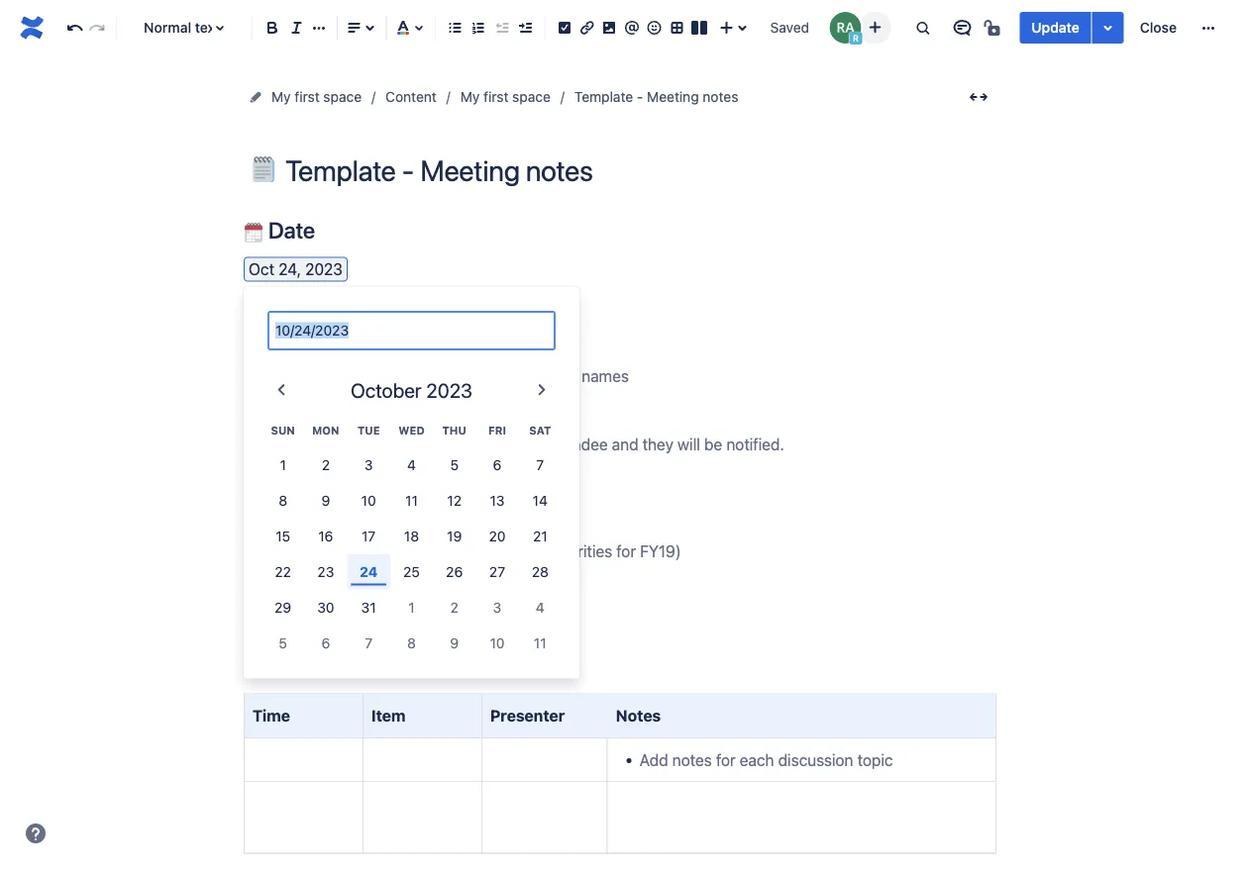 Task type: describe. For each thing, give the bounding box(es) containing it.
discussion topics
[[264, 643, 442, 670]]

1 for the bottommost 1 button
[[408, 599, 415, 616]]

2023 inside main content area, start typing to enter text. text box
[[305, 260, 343, 279]]

18
[[404, 528, 419, 544]]

30
[[317, 599, 334, 616]]

14 button
[[519, 483, 562, 518]]

23 button
[[304, 554, 347, 590]]

0 horizontal spatial 1 button
[[262, 447, 304, 483]]

emoji image
[[643, 16, 666, 40]]

12 button
[[433, 483, 476, 518]]

0 horizontal spatial 8 button
[[262, 483, 304, 518]]

31
[[361, 599, 376, 616]]

sun
[[271, 425, 295, 438]]

1 vertical spatial 1 button
[[390, 590, 433, 625]]

2 my from the left
[[460, 89, 480, 105]]

row group containing 1
[[262, 447, 562, 661]]

numbered list ⌘⇧7 image
[[467, 16, 491, 40]]

24,
[[279, 260, 301, 279]]

align left image
[[342, 16, 366, 40]]

1 horizontal spatial 4 button
[[519, 590, 562, 625]]

13
[[490, 492, 505, 509]]

layouts image
[[688, 16, 711, 40]]

0 horizontal spatial 9
[[321, 492, 330, 509]]

redo ⌘⇧z image
[[85, 16, 109, 40]]

fri
[[488, 425, 506, 438]]

0 vertical spatial 8
[[279, 492, 287, 509]]

0 vertical spatial 10 button
[[347, 483, 390, 518]]

update button
[[1020, 12, 1091, 44]]

row containing sun
[[262, 414, 562, 447]]

20
[[489, 528, 506, 544]]

1 horizontal spatial 5 button
[[433, 447, 476, 483]]

1 horizontal spatial 3
[[493, 599, 502, 616]]

26
[[446, 564, 463, 580]]

1 horizontal spatial 11 button
[[519, 625, 562, 661]]

1 my first space link from the left
[[271, 85, 362, 109]]

1 horizontal spatial 8 button
[[390, 625, 433, 661]]

bold ⌘b image
[[260, 16, 284, 40]]

7 for 7 button to the top
[[536, 457, 544, 473]]

discussion
[[268, 643, 376, 670]]

item
[[371, 707, 406, 726]]

2 space from the left
[[512, 89, 551, 105]]

17 button
[[347, 518, 390, 554]]

0 horizontal spatial 2 button
[[304, 447, 347, 483]]

thu
[[442, 425, 467, 438]]

first for second my first space link from the right
[[295, 89, 320, 105]]

content link
[[385, 85, 437, 109]]

14
[[533, 492, 548, 509]]

21 button
[[519, 518, 562, 554]]

notes
[[703, 89, 738, 105]]

27
[[489, 564, 505, 580]]

19
[[447, 528, 462, 544]]

find and replace image
[[911, 16, 935, 40]]

1 for left 1 button
[[280, 457, 286, 473]]

oct 24, 2023
[[249, 260, 343, 279]]

undo ⌘z image
[[63, 16, 86, 40]]

content
[[385, 89, 437, 105]]

25
[[403, 564, 420, 580]]

0 vertical spatial 11 button
[[390, 483, 433, 518]]

1 my from the left
[[271, 89, 291, 105]]

23
[[317, 564, 334, 580]]

22 button
[[262, 554, 304, 590]]

mention image
[[620, 16, 644, 40]]

meeting
[[647, 89, 699, 105]]

20 button
[[476, 518, 519, 554]]

15
[[276, 528, 290, 544]]

0 horizontal spatial 10
[[361, 492, 376, 509]]

15 button
[[262, 518, 304, 554]]

1 vertical spatial 5 button
[[262, 625, 304, 661]]

5 for right 5 button
[[450, 457, 459, 473]]

29 button
[[262, 590, 304, 625]]

13 button
[[476, 483, 519, 518]]

next month, november 2023 image
[[530, 378, 554, 402]]

confluence image
[[16, 12, 48, 44]]

Give this page a title text field
[[285, 155, 997, 187]]

row containing 8
[[262, 483, 562, 518]]

1 vertical spatial 9
[[450, 635, 459, 651]]

normal text button
[[125, 6, 244, 50]]

wed
[[399, 425, 425, 438]]

goals
[[264, 499, 325, 526]]

action item image
[[553, 16, 576, 40]]

0 horizontal spatial 7 button
[[347, 625, 390, 661]]

21
[[533, 528, 547, 544]]

24 cell
[[347, 554, 390, 590]]

october 2023 grid
[[262, 414, 562, 661]]

topics
[[381, 643, 442, 670]]

24
[[360, 564, 378, 580]]

update
[[1032, 19, 1080, 36]]

16 button
[[304, 518, 347, 554]]

1 vertical spatial 10 button
[[476, 625, 519, 661]]



Task type: vqa. For each thing, say whether or not it's contained in the screenshot.


Task type: locate. For each thing, give the bounding box(es) containing it.
my right content
[[460, 89, 480, 105]]

1 vertical spatial 4 button
[[519, 590, 562, 625]]

1
[[280, 457, 286, 473], [408, 599, 415, 616]]

space
[[323, 89, 362, 105], [512, 89, 551, 105]]

template - meeting notes
[[574, 89, 738, 105]]

0 vertical spatial 8 button
[[262, 483, 304, 518]]

space down the indent tab image
[[512, 89, 551, 105]]

template - meeting notes link
[[574, 85, 738, 109]]

1 horizontal spatial 2 button
[[433, 590, 476, 625]]

2023 right 24,
[[305, 260, 343, 279]]

11 button
[[390, 483, 433, 518], [519, 625, 562, 661]]

0 horizontal spatial 7
[[365, 635, 373, 651]]

bullet list ⌘⇧8 image
[[444, 16, 467, 40]]

mon
[[312, 425, 339, 438]]

:busts_in_silhouette: image
[[244, 330, 264, 350], [244, 330, 264, 350]]

row down 'october 2023'
[[262, 414, 562, 447]]

more image
[[1197, 16, 1221, 40]]

11 button down 28 button
[[519, 625, 562, 661]]

4 row from the top
[[262, 518, 562, 554]]

7 button
[[519, 447, 562, 483], [347, 625, 390, 661]]

0 vertical spatial 2 button
[[304, 447, 347, 483]]

my first space right move this page icon
[[271, 89, 362, 105]]

1 horizontal spatial 4
[[536, 599, 545, 616]]

7 for the left 7 button
[[365, 635, 373, 651]]

3 row from the top
[[262, 483, 562, 518]]

0 vertical spatial 4
[[407, 457, 416, 473]]

3
[[364, 457, 373, 473], [493, 599, 502, 616]]

date
[[264, 217, 315, 244]]

ruby anderson image
[[830, 12, 861, 44]]

first down outdent ⇧tab icon
[[484, 89, 509, 105]]

0 horizontal spatial 2023
[[305, 260, 343, 279]]

0 vertical spatial 6 button
[[476, 447, 519, 483]]

1 horizontal spatial 7
[[536, 457, 544, 473]]

row group
[[262, 447, 562, 661]]

table image
[[665, 16, 689, 40]]

4 button down 28
[[519, 590, 562, 625]]

1 down sun
[[280, 457, 286, 473]]

0 vertical spatial 5
[[450, 457, 459, 473]]

Main content area, start typing to enter text. text field
[[232, 217, 1009, 874]]

1 vertical spatial 1
[[408, 599, 415, 616]]

5 down thu
[[450, 457, 459, 473]]

1 row from the top
[[262, 414, 562, 447]]

0 horizontal spatial first
[[295, 89, 320, 105]]

10 button up 17
[[347, 483, 390, 518]]

9 button up 16
[[304, 483, 347, 518]]

1 horizontal spatial 9
[[450, 635, 459, 651]]

1 space from the left
[[323, 89, 362, 105]]

1 button down sun
[[262, 447, 304, 483]]

0 vertical spatial 6
[[493, 457, 502, 473]]

1 horizontal spatial my first space
[[460, 89, 551, 105]]

my first space down outdent ⇧tab icon
[[460, 89, 551, 105]]

2023 up thu
[[426, 378, 472, 402]]

3 down 27 button
[[493, 599, 502, 616]]

19 button
[[433, 518, 476, 554]]

11 down 28 button
[[534, 635, 546, 651]]

1 vertical spatial 10
[[490, 635, 505, 651]]

1 horizontal spatial 2
[[450, 599, 459, 616]]

2
[[322, 457, 330, 473], [450, 599, 459, 616]]

help image
[[24, 822, 48, 846]]

8 button down 25 button
[[390, 625, 433, 661]]

11 for the topmost "11" button
[[405, 492, 418, 509]]

0 horizontal spatial 6 button
[[304, 625, 347, 661]]

0 vertical spatial 2023
[[305, 260, 343, 279]]

2 my first space link from the left
[[460, 85, 551, 109]]

1 vertical spatial 7
[[365, 635, 373, 651]]

7 down '31' button
[[365, 635, 373, 651]]

27 button
[[476, 554, 519, 590]]

1 vertical spatial 8 button
[[390, 625, 433, 661]]

my first space link
[[271, 85, 362, 109], [460, 85, 551, 109]]

1 vertical spatial 2
[[450, 599, 459, 616]]

1 horizontal spatial 8
[[407, 635, 416, 651]]

10 down 27 button
[[490, 635, 505, 651]]

0 vertical spatial 2
[[322, 457, 330, 473]]

7 row from the top
[[262, 625, 562, 661]]

8
[[279, 492, 287, 509], [407, 635, 416, 651]]

no restrictions image
[[982, 16, 1006, 40]]

6 row from the top
[[262, 590, 562, 625]]

1 horizontal spatial 5
[[450, 457, 459, 473]]

first
[[295, 89, 320, 105], [484, 89, 509, 105]]

1 horizontal spatial 10 button
[[476, 625, 519, 661]]

1 vertical spatial 3
[[493, 599, 502, 616]]

row down 18
[[262, 554, 562, 590]]

1 horizontal spatial 9 button
[[433, 625, 476, 661]]

row
[[262, 414, 562, 447], [262, 447, 562, 483], [262, 483, 562, 518], [262, 518, 562, 554], [262, 554, 562, 590], [262, 590, 562, 625], [262, 625, 562, 661]]

0 horizontal spatial 10 button
[[347, 483, 390, 518]]

6 down fri
[[493, 457, 502, 473]]

5 down 29 button
[[279, 635, 287, 651]]

8 down 25 button
[[407, 635, 416, 651]]

0 vertical spatial 9 button
[[304, 483, 347, 518]]

9 up 16
[[321, 492, 330, 509]]

4 down wed
[[407, 457, 416, 473]]

11 button up 18
[[390, 483, 433, 518]]

row down 31
[[262, 625, 562, 661]]

tue
[[357, 425, 380, 438]]

1 vertical spatial 6
[[321, 635, 330, 651]]

2023
[[305, 260, 343, 279], [426, 378, 472, 402]]

0 horizontal spatial my
[[271, 89, 291, 105]]

0 horizontal spatial space
[[323, 89, 362, 105]]

row up 25
[[262, 518, 562, 554]]

first right move this page icon
[[295, 89, 320, 105]]

row up 18
[[262, 483, 562, 518]]

8 up 15
[[279, 492, 287, 509]]

more formatting image
[[307, 16, 331, 40]]

7 button down sat in the left of the page
[[519, 447, 562, 483]]

11 for right "11" button
[[534, 635, 546, 651]]

:notepad_spiral: image
[[251, 157, 276, 182]]

5
[[450, 457, 459, 473], [279, 635, 287, 651]]

oct
[[249, 260, 275, 279]]

10 button
[[347, 483, 390, 518], [476, 625, 519, 661]]

row containing 5
[[262, 625, 562, 661]]

-
[[637, 89, 643, 105]]

5 button down thu
[[433, 447, 476, 483]]

1 vertical spatial 2023
[[426, 378, 472, 402]]

normal text
[[144, 19, 220, 36]]

26 button
[[433, 554, 476, 590]]

october
[[351, 378, 422, 402]]

1 horizontal spatial 6 button
[[476, 447, 519, 483]]

1 horizontal spatial 1 button
[[390, 590, 433, 625]]

close button
[[1128, 12, 1189, 44]]

2 button down 26
[[433, 590, 476, 625]]

2 down mon
[[322, 457, 330, 473]]

0 vertical spatial 11
[[405, 492, 418, 509]]

confluence image
[[16, 12, 48, 44]]

invite to edit image
[[863, 15, 887, 39]]

9 right 'topics'
[[450, 635, 459, 651]]

1 vertical spatial 11 button
[[519, 625, 562, 661]]

1 down 25 button
[[408, 599, 415, 616]]

1 horizontal spatial my
[[460, 89, 480, 105]]

row containing 29
[[262, 590, 562, 625]]

1 horizontal spatial 10
[[490, 635, 505, 651]]

4 button down wed
[[390, 447, 433, 483]]

close
[[1140, 19, 1177, 36]]

row down wed
[[262, 447, 562, 483]]

row containing 15
[[262, 518, 562, 554]]

0 horizontal spatial 6
[[321, 635, 330, 651]]

1 horizontal spatial 3 button
[[476, 590, 519, 625]]

8 button up 15
[[262, 483, 304, 518]]

25 button
[[390, 554, 433, 590]]

10 up 17
[[361, 492, 376, 509]]

normal
[[144, 19, 191, 36]]

7 button down 31
[[347, 625, 390, 661]]

1 vertical spatial 9 button
[[433, 625, 476, 661]]

row containing 1
[[262, 447, 562, 483]]

italic ⌘i image
[[285, 16, 308, 40]]

1 horizontal spatial 7 button
[[519, 447, 562, 483]]

1 button
[[262, 447, 304, 483], [390, 590, 433, 625]]

row containing 22
[[262, 554, 562, 590]]

11
[[405, 492, 418, 509], [534, 635, 546, 651]]

outdent ⇧tab image
[[490, 16, 514, 40]]

2 button down mon
[[304, 447, 347, 483]]

template
[[574, 89, 633, 105]]

0 vertical spatial 3
[[364, 457, 373, 473]]

0 vertical spatial 5 button
[[433, 447, 476, 483]]

2 down 26 button
[[450, 599, 459, 616]]

0 horizontal spatial 2
[[322, 457, 330, 473]]

1 horizontal spatial 2023
[[426, 378, 472, 402]]

5 button down 29
[[262, 625, 304, 661]]

2 button
[[304, 447, 347, 483], [433, 590, 476, 625]]

0 horizontal spatial my first space link
[[271, 85, 362, 109]]

indent tab image
[[513, 16, 537, 40]]

7
[[536, 457, 544, 473], [365, 635, 373, 651]]

first for second my first space link
[[484, 89, 509, 105]]

previous month, september 2023 image
[[269, 378, 293, 402]]

3 down "tue"
[[364, 457, 373, 473]]

1 horizontal spatial first
[[484, 89, 509, 105]]

1 vertical spatial 4
[[536, 599, 545, 616]]

24 button
[[347, 554, 390, 590]]

move this page image
[[248, 89, 264, 105]]

my
[[271, 89, 291, 105], [460, 89, 480, 105]]

3 button down 27
[[476, 590, 519, 625]]

my right move this page icon
[[271, 89, 291, 105]]

5 button
[[433, 447, 476, 483], [262, 625, 304, 661]]

1 horizontal spatial 11
[[534, 635, 546, 651]]

7 down sat in the left of the page
[[536, 457, 544, 473]]

22
[[275, 564, 291, 580]]

12
[[447, 492, 462, 509]]

28 button
[[519, 554, 562, 590]]

0 vertical spatial 9
[[321, 492, 330, 509]]

5 row from the top
[[262, 554, 562, 590]]

9 button
[[304, 483, 347, 518], [433, 625, 476, 661]]

0 horizontal spatial 5
[[279, 635, 287, 651]]

29
[[275, 599, 291, 616]]

0 vertical spatial 10
[[361, 492, 376, 509]]

4 down 28 button
[[536, 599, 545, 616]]

2 my first space from the left
[[460, 89, 551, 105]]

:notepad_spiral: image
[[251, 157, 276, 182]]

1 button down 25
[[390, 590, 433, 625]]

participants
[[264, 324, 386, 351]]

9 button down 26 button
[[433, 625, 476, 661]]

3 button down "tue"
[[347, 447, 390, 483]]

1 horizontal spatial my first space link
[[460, 85, 551, 109]]

presenter
[[490, 707, 565, 726]]

adjust update settings image
[[1096, 16, 1120, 40]]

link image
[[575, 16, 599, 40]]

6 button down fri
[[476, 447, 519, 483]]

0 vertical spatial 1 button
[[262, 447, 304, 483]]

0 horizontal spatial 9 button
[[304, 483, 347, 518]]

None field
[[269, 313, 554, 349]]

0 horizontal spatial 4
[[407, 457, 416, 473]]

0 horizontal spatial 5 button
[[262, 625, 304, 661]]

10 button down 27 button
[[476, 625, 519, 661]]

1 vertical spatial 3 button
[[476, 590, 519, 625]]

1 vertical spatial 6 button
[[304, 625, 347, 661]]

space left content
[[323, 89, 362, 105]]

0 vertical spatial 3 button
[[347, 447, 390, 483]]

my first space
[[271, 89, 362, 105], [460, 89, 551, 105]]

3 button
[[347, 447, 390, 483], [476, 590, 519, 625]]

28
[[532, 564, 549, 580]]

5 for the bottommost 5 button
[[279, 635, 287, 651]]

6 down 30 button
[[321, 635, 330, 651]]

comment icon image
[[950, 16, 974, 40]]

1 first from the left
[[295, 89, 320, 105]]

notes
[[616, 707, 661, 726]]

6 button down 30
[[304, 625, 347, 661]]

sat
[[529, 425, 551, 438]]

16
[[318, 528, 333, 544]]

row down 25
[[262, 590, 562, 625]]

1 horizontal spatial 6
[[493, 457, 502, 473]]

add image, video, or file image
[[598, 16, 621, 40]]

2 row from the top
[[262, 447, 562, 483]]

make page full-width image
[[967, 85, 991, 109]]

18 button
[[390, 518, 433, 554]]

30 button
[[304, 590, 347, 625]]

my first space link right move this page icon
[[271, 85, 362, 109]]

1 vertical spatial 8
[[407, 635, 416, 651]]

my first space link down outdent ⇧tab icon
[[460, 85, 551, 109]]

1 vertical spatial 5
[[279, 635, 287, 651]]

17
[[362, 528, 376, 544]]

october 2023
[[351, 378, 472, 402]]

1 vertical spatial 7 button
[[347, 625, 390, 661]]

text
[[195, 19, 220, 36]]

0 horizontal spatial 8
[[279, 492, 287, 509]]

31 button
[[347, 590, 390, 625]]

1 horizontal spatial 1
[[408, 599, 415, 616]]

0 vertical spatial 7
[[536, 457, 544, 473]]

time
[[253, 707, 290, 726]]

0 horizontal spatial 11
[[405, 492, 418, 509]]

4
[[407, 457, 416, 473], [536, 599, 545, 616]]

11 up 18
[[405, 492, 418, 509]]

0 vertical spatial 4 button
[[390, 447, 433, 483]]

9
[[321, 492, 330, 509], [450, 635, 459, 651]]

2 first from the left
[[484, 89, 509, 105]]

6 button
[[476, 447, 519, 483], [304, 625, 347, 661]]

8 button
[[262, 483, 304, 518], [390, 625, 433, 661]]

saved
[[770, 19, 809, 36]]

6
[[493, 457, 502, 473], [321, 635, 330, 651]]

:goal: image
[[244, 505, 264, 525], [244, 505, 264, 525]]

1 vertical spatial 11
[[534, 635, 546, 651]]

0 horizontal spatial 11 button
[[390, 483, 433, 518]]

0 horizontal spatial 4 button
[[390, 447, 433, 483]]

1 vertical spatial 2 button
[[433, 590, 476, 625]]

0 horizontal spatial 1
[[280, 457, 286, 473]]

:calendar_spiral: image
[[244, 223, 264, 243], [244, 223, 264, 243]]

0 vertical spatial 7 button
[[519, 447, 562, 483]]

0 horizontal spatial 3
[[364, 457, 373, 473]]

0 horizontal spatial 3 button
[[347, 447, 390, 483]]

4 button
[[390, 447, 433, 483], [519, 590, 562, 625]]

0 horizontal spatial my first space
[[271, 89, 362, 105]]

1 my first space from the left
[[271, 89, 362, 105]]



